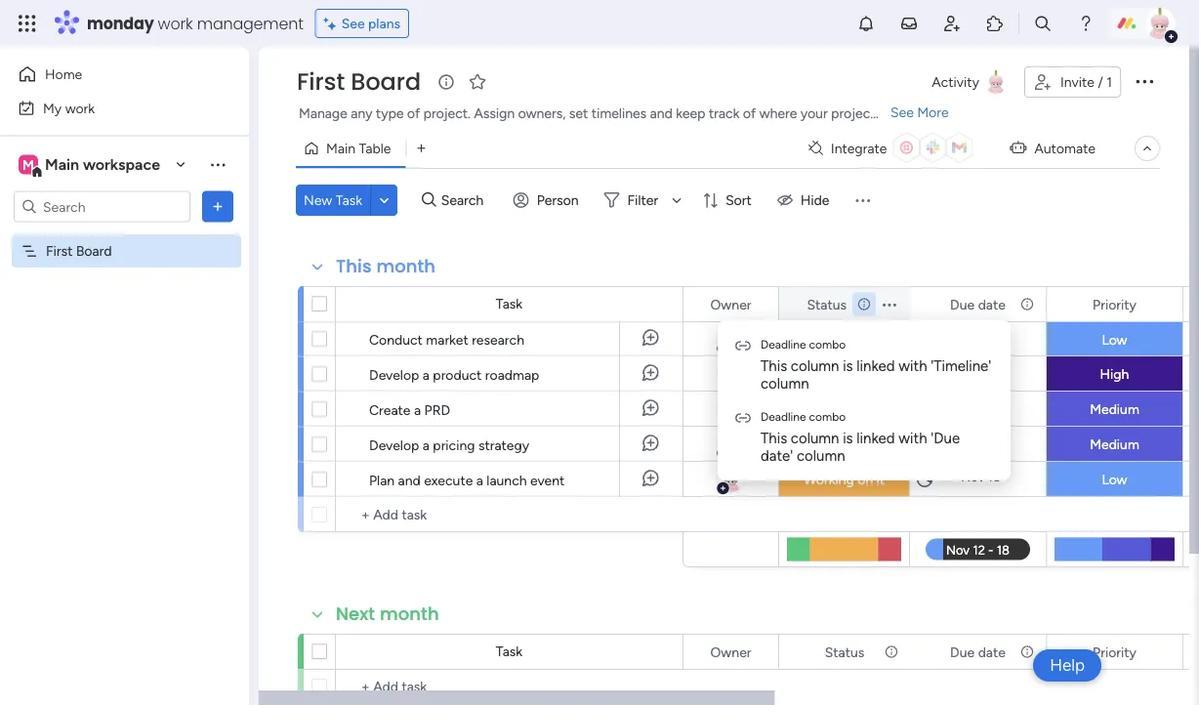 Task type: describe. For each thing, give the bounding box(es) containing it.
search everything image
[[1034, 14, 1053, 33]]

linked for 'due
[[857, 430, 896, 447]]

hide
[[801, 192, 830, 209]]

nov 13
[[962, 364, 1001, 380]]

deadline for this column is linked with 'timeline' column
[[761, 338, 807, 352]]

nov for nov 18
[[962, 469, 985, 485]]

task for this month
[[496, 296, 523, 312]]

due for due date field associated with first column information icon from the top
[[951, 296, 975, 313]]

a for prd
[[414, 402, 421, 418]]

1 vertical spatial and
[[398, 472, 421, 489]]

more
[[918, 104, 949, 121]]

this for this column is linked with 'due date' column
[[761, 430, 788, 447]]

1 of from the left
[[407, 105, 420, 122]]

research
[[472, 331, 525, 348]]

home button
[[12, 59, 210, 90]]

integrate
[[831, 140, 888, 157]]

next month
[[336, 602, 439, 627]]

work for my
[[65, 100, 95, 116]]

3 working from the top
[[804, 471, 855, 488]]

2 priority field from the top
[[1089, 641, 1142, 663]]

automate
[[1035, 140, 1096, 157]]

table
[[359, 140, 391, 157]]

see more
[[891, 104, 949, 121]]

main table button
[[296, 133, 406, 164]]

it for conduct market research
[[877, 332, 885, 348]]

18
[[988, 469, 1001, 485]]

inbox image
[[900, 14, 919, 33]]

first inside list box
[[46, 243, 73, 259]]

conduct market research
[[369, 331, 525, 348]]

v2 search image
[[422, 189, 436, 211]]

develop a pricing strategy
[[369, 437, 530, 453]]

this for this column is linked with 'timeline' column
[[761, 358, 788, 375]]

invite
[[1061, 74, 1095, 90]]

project.
[[424, 105, 471, 122]]

see plans button
[[315, 9, 410, 38]]

new task button
[[296, 185, 370, 216]]

m
[[23, 156, 34, 173]]

help button
[[1034, 650, 1102, 682]]

1 horizontal spatial board
[[351, 65, 421, 98]]

help
[[1050, 656, 1086, 676]]

Next month field
[[331, 602, 444, 627]]

stuck
[[827, 401, 862, 418]]

monday
[[87, 12, 154, 34]]

timelines
[[592, 105, 647, 122]]

menu image
[[853, 191, 873, 210]]

plan
[[369, 472, 395, 489]]

stands.
[[879, 105, 923, 122]]

sort button
[[695, 185, 764, 216]]

a for product
[[423, 366, 430, 383]]

keep
[[676, 105, 706, 122]]

1 horizontal spatial column information image
[[884, 644, 900, 660]]

management
[[197, 12, 304, 34]]

project
[[832, 105, 876, 122]]

column left done
[[761, 375, 810, 393]]

options image
[[1133, 69, 1157, 93]]

assign
[[474, 105, 515, 122]]

my work button
[[12, 92, 210, 124]]

This month field
[[331, 254, 441, 279]]

3 working on it from the top
[[804, 471, 885, 488]]

2 owner from the top
[[711, 644, 752, 660]]

filter button
[[597, 185, 689, 216]]

execute
[[424, 472, 473, 489]]

person button
[[506, 185, 591, 216]]

2 low from the top
[[1103, 471, 1128, 488]]

1 medium from the top
[[1091, 401, 1140, 418]]

your
[[801, 105, 828, 122]]

market
[[426, 331, 469, 348]]

manage any type of project. assign owners, set timelines and keep track of where your project stands.
[[299, 105, 923, 122]]

1 vertical spatial status field
[[820, 641, 870, 663]]

see for see more
[[891, 104, 914, 121]]

status for the topmost status 'field'
[[807, 296, 847, 313]]

/
[[1099, 74, 1104, 90]]

main table
[[326, 140, 391, 157]]

workspace image
[[19, 154, 38, 175]]

see plans
[[342, 15, 401, 32]]

plans
[[368, 15, 401, 32]]

0 vertical spatial and
[[650, 105, 673, 122]]

deadline combo this column is linked with 'timeline' column
[[761, 338, 996, 393]]

month for this month
[[377, 254, 436, 279]]

column right date'
[[797, 447, 846, 465]]

'due
[[931, 430, 961, 447]]

new
[[304, 192, 332, 209]]

0 horizontal spatial column information image
[[857, 297, 873, 312]]

develop for develop a product roadmap
[[369, 366, 419, 383]]

activity button
[[925, 66, 1017, 98]]

ruby anderson image
[[1145, 8, 1176, 39]]

monday work management
[[87, 12, 304, 34]]

a left launch
[[477, 472, 484, 489]]

this inside field
[[336, 254, 372, 279]]

First Board field
[[292, 65, 426, 98]]

2 medium from the top
[[1091, 436, 1140, 453]]

1 priority field from the top
[[1089, 294, 1142, 315]]

2 owner field from the top
[[706, 641, 757, 663]]

13
[[989, 364, 1001, 380]]

task for next month
[[496, 643, 523, 660]]

main for main table
[[326, 140, 356, 157]]

Search in workspace field
[[41, 195, 163, 218]]

board inside list box
[[76, 243, 112, 259]]

nov for nov 13
[[962, 364, 986, 380]]

sort
[[726, 192, 752, 209]]

due date field for first column information icon from the top
[[946, 294, 1011, 315]]

task inside button
[[336, 192, 363, 209]]

main workspace
[[45, 155, 160, 174]]

date'
[[761, 447, 794, 465]]

workspace
[[83, 155, 160, 174]]

Search field
[[436, 187, 495, 214]]

1 owner from the top
[[711, 296, 752, 313]]

1 low from the top
[[1103, 332, 1128, 348]]

see more link
[[889, 103, 951, 122]]

see for see plans
[[342, 15, 365, 32]]

create a prd
[[369, 402, 450, 418]]

where
[[760, 105, 798, 122]]

on for conduct market research
[[858, 332, 874, 348]]

due for due date field associated with first column information icon from the bottom
[[951, 644, 975, 660]]

autopilot image
[[1011, 135, 1027, 160]]

owners,
[[518, 105, 566, 122]]

track
[[709, 105, 740, 122]]

filter
[[628, 192, 659, 209]]



Task type: vqa. For each thing, say whether or not it's contained in the screenshot.
the
no



Task type: locate. For each thing, give the bounding box(es) containing it.
0 vertical spatial status field
[[803, 294, 852, 315]]

2 vertical spatial working on it
[[804, 471, 885, 488]]

workspace selection element
[[19, 153, 163, 178]]

with for 'due
[[899, 430, 928, 447]]

priority field up 'high'
[[1089, 294, 1142, 315]]

0 vertical spatial is
[[843, 358, 854, 375]]

combo down done
[[810, 410, 846, 424]]

it for develop a pricing strategy
[[877, 436, 885, 453]]

0 horizontal spatial of
[[407, 105, 420, 122]]

1 working from the top
[[804, 332, 855, 348]]

2 due date field from the top
[[946, 641, 1011, 663]]

1 vertical spatial nov
[[962, 469, 985, 485]]

column down "stuck"
[[791, 430, 840, 447]]

working for conduct market research
[[804, 332, 855, 348]]

v2 done deadline image
[[917, 365, 933, 383]]

develop a product roadmap
[[369, 366, 540, 383]]

event
[[531, 472, 565, 489]]

combo inside deadline combo this column is linked with 'due date' column
[[810, 410, 846, 424]]

0 horizontal spatial main
[[45, 155, 79, 174]]

2 vertical spatial working
[[804, 471, 855, 488]]

roadmap
[[485, 366, 540, 383]]

dapulse integrations image
[[809, 141, 824, 156]]

1 combo from the top
[[810, 338, 846, 352]]

this month
[[336, 254, 436, 279]]

develop for develop a pricing strategy
[[369, 437, 419, 453]]

date
[[979, 296, 1006, 313], [979, 644, 1006, 660]]

1 vertical spatial due date
[[951, 644, 1006, 660]]

0 vertical spatial due date field
[[946, 294, 1011, 315]]

0 vertical spatial develop
[[369, 366, 419, 383]]

working on it for develop a pricing strategy
[[804, 436, 885, 453]]

0 horizontal spatial and
[[398, 472, 421, 489]]

board up type
[[351, 65, 421, 98]]

2 working from the top
[[804, 436, 855, 453]]

working down "stuck"
[[804, 436, 855, 453]]

launch
[[487, 472, 527, 489]]

1 is from the top
[[843, 358, 854, 375]]

a for pricing
[[423, 437, 430, 453]]

combo for date'
[[810, 410, 846, 424]]

1 due from the top
[[951, 296, 975, 313]]

working down deadline combo this column is linked with 'due date' column
[[804, 471, 855, 488]]

due date field up 'timeline'
[[946, 294, 1011, 315]]

main right workspace image
[[45, 155, 79, 174]]

status for bottommost status 'field'
[[825, 644, 865, 660]]

due date left "help"
[[951, 644, 1006, 660]]

2 due date from the top
[[951, 644, 1006, 660]]

first board up any
[[297, 65, 421, 98]]

due
[[951, 296, 975, 313], [951, 644, 975, 660]]

1 deadline from the top
[[761, 338, 807, 352]]

on up done
[[858, 332, 874, 348]]

set
[[570, 105, 589, 122]]

nov left 13
[[962, 364, 986, 380]]

1 vertical spatial work
[[65, 100, 95, 116]]

work
[[158, 12, 193, 34], [65, 100, 95, 116]]

0 vertical spatial deadline
[[761, 338, 807, 352]]

pricing
[[433, 437, 475, 453]]

1 horizontal spatial see
[[891, 104, 914, 121]]

manage
[[299, 105, 348, 122]]

working up done
[[804, 332, 855, 348]]

2 priority from the top
[[1093, 644, 1137, 660]]

linked inside deadline combo this column is linked with 'due date' column
[[857, 430, 896, 447]]

a left pricing
[[423, 437, 430, 453]]

1 vertical spatial first board
[[46, 243, 112, 259]]

deadline inside deadline combo this column is linked with 'due date' column
[[761, 410, 807, 424]]

1 vertical spatial medium
[[1091, 436, 1140, 453]]

is inside deadline combo this column is linked with 'due date' column
[[843, 430, 854, 447]]

status
[[807, 296, 847, 313], [825, 644, 865, 660]]

work for monday
[[158, 12, 193, 34]]

1 horizontal spatial work
[[158, 12, 193, 34]]

with inside the deadline combo this column is linked with 'timeline' column
[[899, 358, 928, 375]]

task right 'new'
[[336, 192, 363, 209]]

+ Add task text field
[[346, 675, 674, 699]]

deadline for this column is linked with 'due date' column
[[761, 410, 807, 424]]

with for 'timeline'
[[899, 358, 928, 375]]

of right type
[[407, 105, 420, 122]]

2 combo from the top
[[810, 410, 846, 424]]

invite members image
[[943, 14, 962, 33]]

1 priority from the top
[[1093, 296, 1137, 313]]

0 vertical spatial this
[[336, 254, 372, 279]]

1 vertical spatial status
[[825, 644, 865, 660]]

due date up 'timeline'
[[951, 296, 1006, 313]]

1 with from the top
[[899, 358, 928, 375]]

see inside button
[[342, 15, 365, 32]]

1 vertical spatial first
[[46, 243, 73, 259]]

main for main workspace
[[45, 155, 79, 174]]

board
[[351, 65, 421, 98], [76, 243, 112, 259]]

date up 13
[[979, 296, 1006, 313]]

angle down image
[[380, 193, 389, 208]]

2 linked from the top
[[857, 430, 896, 447]]

1 vertical spatial linked
[[857, 430, 896, 447]]

my
[[43, 100, 62, 116]]

a
[[423, 366, 430, 383], [414, 402, 421, 418], [423, 437, 430, 453], [477, 472, 484, 489]]

low
[[1103, 332, 1128, 348], [1103, 471, 1128, 488]]

main left table
[[326, 140, 356, 157]]

on down deadline combo this column is linked with 'due date' column
[[858, 471, 874, 488]]

1 vertical spatial month
[[380, 602, 439, 627]]

1 working on it from the top
[[804, 332, 885, 348]]

is
[[843, 358, 854, 375], [843, 430, 854, 447]]

a left the prd
[[414, 402, 421, 418]]

1 vertical spatial task
[[496, 296, 523, 312]]

this inside the deadline combo this column is linked with 'timeline' column
[[761, 358, 788, 375]]

0 vertical spatial first board
[[297, 65, 421, 98]]

strategy
[[479, 437, 530, 453]]

1 vertical spatial priority field
[[1089, 641, 1142, 663]]

first up manage
[[297, 65, 345, 98]]

work right my
[[65, 100, 95, 116]]

priority right "help"
[[1093, 644, 1137, 660]]

any
[[351, 105, 373, 122]]

owner
[[711, 296, 752, 313], [711, 644, 752, 660]]

month down angle down icon
[[377, 254, 436, 279]]

0 vertical spatial medium
[[1091, 401, 1140, 418]]

of
[[407, 105, 420, 122], [743, 105, 756, 122]]

0 vertical spatial priority
[[1093, 296, 1137, 313]]

0 vertical spatial month
[[377, 254, 436, 279]]

column up "stuck"
[[791, 358, 840, 375]]

0 vertical spatial owner
[[711, 296, 752, 313]]

Status field
[[803, 294, 852, 315], [820, 641, 870, 663]]

0 vertical spatial status
[[807, 296, 847, 313]]

see
[[342, 15, 365, 32], [891, 104, 914, 121]]

date left "help"
[[979, 644, 1006, 660]]

first down search in workspace field
[[46, 243, 73, 259]]

working on it for conduct market research
[[804, 332, 885, 348]]

main inside workspace selection element
[[45, 155, 79, 174]]

linked down "stuck"
[[857, 430, 896, 447]]

nov 18
[[962, 469, 1001, 485]]

0 vertical spatial combo
[[810, 338, 846, 352]]

0 vertical spatial owner field
[[706, 294, 757, 315]]

1 vertical spatial low
[[1103, 471, 1128, 488]]

2 is from the top
[[843, 430, 854, 447]]

2 column information image from the top
[[1020, 644, 1036, 660]]

this inside deadline combo this column is linked with 'due date' column
[[761, 430, 788, 447]]

hide button
[[770, 185, 842, 216]]

1 vertical spatial develop
[[369, 437, 419, 453]]

1 vertical spatial priority
[[1093, 644, 1137, 660]]

2 deadline from the top
[[761, 410, 807, 424]]

column information image
[[1020, 297, 1036, 312], [1020, 644, 1036, 660]]

linked for 'timeline'
[[857, 358, 896, 375]]

0 vertical spatial working on it
[[804, 332, 885, 348]]

1 due date from the top
[[951, 296, 1006, 313]]

0 vertical spatial due date
[[951, 296, 1006, 313]]

1 vertical spatial is
[[843, 430, 854, 447]]

deadline combo this column is linked with 'due date' column
[[761, 410, 964, 465]]

0 vertical spatial work
[[158, 12, 193, 34]]

2 it from the top
[[877, 436, 885, 453]]

add view image
[[418, 141, 426, 156]]

'timeline'
[[931, 358, 992, 375]]

1 column information image from the top
[[1020, 297, 1036, 312]]

1 horizontal spatial and
[[650, 105, 673, 122]]

1 on from the top
[[858, 332, 874, 348]]

1 vertical spatial column information image
[[884, 644, 900, 660]]

working for develop a pricing strategy
[[804, 436, 855, 453]]

priority field right "help"
[[1089, 641, 1142, 663]]

collapse board header image
[[1140, 141, 1156, 156]]

0 vertical spatial nov
[[962, 364, 986, 380]]

month for next month
[[380, 602, 439, 627]]

1 linked from the top
[[857, 358, 896, 375]]

Priority field
[[1089, 294, 1142, 315], [1089, 641, 1142, 663]]

invite / 1 button
[[1025, 66, 1122, 98]]

and
[[650, 105, 673, 122], [398, 472, 421, 489]]

activity
[[932, 74, 980, 90]]

conduct
[[369, 331, 423, 348]]

nov left 18
[[962, 469, 985, 485]]

with
[[899, 358, 928, 375], [899, 430, 928, 447]]

2 vertical spatial it
[[877, 471, 885, 488]]

Owner field
[[706, 294, 757, 315], [706, 641, 757, 663]]

on down "stuck"
[[858, 436, 874, 453]]

column information image
[[857, 297, 873, 312], [884, 644, 900, 660]]

1 date from the top
[[979, 296, 1006, 313]]

show board description image
[[435, 72, 458, 92]]

2 nov from the top
[[962, 469, 985, 485]]

and right plan
[[398, 472, 421, 489]]

Due date field
[[946, 294, 1011, 315], [946, 641, 1011, 663]]

is up "stuck"
[[843, 358, 854, 375]]

0 vertical spatial column information image
[[857, 297, 873, 312]]

0 vertical spatial working
[[804, 332, 855, 348]]

combo inside the deadline combo this column is linked with 'timeline' column
[[810, 338, 846, 352]]

deadline inside the deadline combo this column is linked with 'timeline' column
[[761, 338, 807, 352]]

0 horizontal spatial see
[[342, 15, 365, 32]]

0 horizontal spatial board
[[76, 243, 112, 259]]

1 horizontal spatial first board
[[297, 65, 421, 98]]

notifications image
[[857, 14, 876, 33]]

new task
[[304, 192, 363, 209]]

month right next
[[380, 602, 439, 627]]

3 on from the top
[[858, 471, 874, 488]]

1 vertical spatial this
[[761, 358, 788, 375]]

2 develop from the top
[[369, 437, 419, 453]]

due date field for first column information icon from the bottom
[[946, 641, 1011, 663]]

1 horizontal spatial main
[[326, 140, 356, 157]]

2 on from the top
[[858, 436, 874, 453]]

create
[[369, 402, 411, 418]]

working on it down "stuck"
[[804, 436, 885, 453]]

option
[[0, 234, 249, 237]]

linked
[[857, 358, 896, 375], [857, 430, 896, 447]]

deadline
[[761, 338, 807, 352], [761, 410, 807, 424]]

0 vertical spatial see
[[342, 15, 365, 32]]

product
[[433, 366, 482, 383]]

working on it down deadline combo this column is linked with 'due date' column
[[804, 471, 885, 488]]

is for column
[[843, 358, 854, 375]]

1 vertical spatial working on it
[[804, 436, 885, 453]]

first board list box
[[0, 231, 249, 532]]

1 develop from the top
[[369, 366, 419, 383]]

1 vertical spatial board
[[76, 243, 112, 259]]

work right monday
[[158, 12, 193, 34]]

prd
[[425, 402, 450, 418]]

linked inside the deadline combo this column is linked with 'timeline' column
[[857, 358, 896, 375]]

nov
[[962, 364, 986, 380], [962, 469, 985, 485]]

plan and execute a launch event
[[369, 472, 565, 489]]

next
[[336, 602, 375, 627]]

high
[[1101, 366, 1130, 383]]

develop down create
[[369, 437, 419, 453]]

my work
[[43, 100, 95, 116]]

0 horizontal spatial first
[[46, 243, 73, 259]]

task up + add task text box
[[496, 643, 523, 660]]

0 vertical spatial priority field
[[1089, 294, 1142, 315]]

1 vertical spatial on
[[858, 436, 874, 453]]

1 horizontal spatial first
[[297, 65, 345, 98]]

see left the plans
[[342, 15, 365, 32]]

a left product
[[423, 366, 430, 383]]

1 vertical spatial see
[[891, 104, 914, 121]]

2 with from the top
[[899, 430, 928, 447]]

0 vertical spatial low
[[1103, 332, 1128, 348]]

1 horizontal spatial of
[[743, 105, 756, 122]]

is inside the deadline combo this column is linked with 'timeline' column
[[843, 358, 854, 375]]

2 vertical spatial this
[[761, 430, 788, 447]]

2 vertical spatial task
[[496, 643, 523, 660]]

combo up done
[[810, 338, 846, 352]]

task up research
[[496, 296, 523, 312]]

working on it up done
[[804, 332, 885, 348]]

0 vertical spatial on
[[858, 332, 874, 348]]

develop
[[369, 366, 419, 383], [369, 437, 419, 453]]

board down search in workspace field
[[76, 243, 112, 259]]

3 it from the top
[[877, 471, 885, 488]]

1 vertical spatial column information image
[[1020, 644, 1036, 660]]

priority up 'high'
[[1093, 296, 1137, 313]]

working
[[804, 332, 855, 348], [804, 436, 855, 453], [804, 471, 855, 488]]

first
[[297, 65, 345, 98], [46, 243, 73, 259]]

is for date'
[[843, 430, 854, 447]]

help image
[[1077, 14, 1096, 33]]

add to favorites image
[[468, 72, 488, 91]]

first board inside list box
[[46, 243, 112, 259]]

options image
[[208, 197, 228, 216]]

1 vertical spatial due date field
[[946, 641, 1011, 663]]

combo
[[810, 338, 846, 352], [810, 410, 846, 424]]

work inside button
[[65, 100, 95, 116]]

due date for due date field associated with first column information icon from the bottom
[[951, 644, 1006, 660]]

type
[[376, 105, 404, 122]]

with inside deadline combo this column is linked with 'due date' column
[[899, 430, 928, 447]]

2 of from the left
[[743, 105, 756, 122]]

1 vertical spatial date
[[979, 644, 1006, 660]]

of right "track"
[[743, 105, 756, 122]]

and left keep
[[650, 105, 673, 122]]

0 vertical spatial linked
[[857, 358, 896, 375]]

0 vertical spatial with
[[899, 358, 928, 375]]

first board down search in workspace field
[[46, 243, 112, 259]]

0 vertical spatial column information image
[[1020, 297, 1036, 312]]

1 vertical spatial owner field
[[706, 641, 757, 663]]

2 due from the top
[[951, 644, 975, 660]]

1 vertical spatial with
[[899, 430, 928, 447]]

0 vertical spatial board
[[351, 65, 421, 98]]

1 vertical spatial working
[[804, 436, 855, 453]]

home
[[45, 66, 82, 83]]

+ Add task text field
[[346, 503, 674, 527]]

apps image
[[986, 14, 1005, 33]]

1 vertical spatial owner
[[711, 644, 752, 660]]

1 nov from the top
[[962, 364, 986, 380]]

arrow down image
[[665, 189, 689, 212]]

2 vertical spatial on
[[858, 471, 874, 488]]

1 vertical spatial combo
[[810, 410, 846, 424]]

see left more
[[891, 104, 914, 121]]

linked left v2 done deadline icon on the bottom right
[[857, 358, 896, 375]]

1 vertical spatial due
[[951, 644, 975, 660]]

due date field left "help"
[[946, 641, 1011, 663]]

main
[[326, 140, 356, 157], [45, 155, 79, 174]]

done
[[828, 366, 861, 383]]

invite / 1
[[1061, 74, 1113, 90]]

1 vertical spatial deadline
[[761, 410, 807, 424]]

0 vertical spatial task
[[336, 192, 363, 209]]

0 vertical spatial it
[[877, 332, 885, 348]]

medium
[[1091, 401, 1140, 418], [1091, 436, 1140, 453]]

main inside button
[[326, 140, 356, 157]]

on for develop a pricing strategy
[[858, 436, 874, 453]]

workspace options image
[[208, 155, 228, 174]]

combo for column
[[810, 338, 846, 352]]

2 working on it from the top
[[804, 436, 885, 453]]

due date
[[951, 296, 1006, 313], [951, 644, 1006, 660]]

with left 'due
[[899, 430, 928, 447]]

it
[[877, 332, 885, 348], [877, 436, 885, 453], [877, 471, 885, 488]]

2 date from the top
[[979, 644, 1006, 660]]

month
[[377, 254, 436, 279], [380, 602, 439, 627]]

due date for due date field associated with first column information icon from the top
[[951, 296, 1006, 313]]

1 owner field from the top
[[706, 294, 757, 315]]

priority
[[1093, 296, 1137, 313], [1093, 644, 1137, 660]]

0 vertical spatial due
[[951, 296, 975, 313]]

0 horizontal spatial first board
[[46, 243, 112, 259]]

with left 'timeline'
[[899, 358, 928, 375]]

is down "stuck"
[[843, 430, 854, 447]]

1
[[1107, 74, 1113, 90]]

person
[[537, 192, 579, 209]]

0 horizontal spatial work
[[65, 100, 95, 116]]

0 vertical spatial first
[[297, 65, 345, 98]]

select product image
[[18, 14, 37, 33]]

0 vertical spatial date
[[979, 296, 1006, 313]]

1 due date field from the top
[[946, 294, 1011, 315]]

1 it from the top
[[877, 332, 885, 348]]

develop down conduct
[[369, 366, 419, 383]]

1 vertical spatial it
[[877, 436, 885, 453]]



